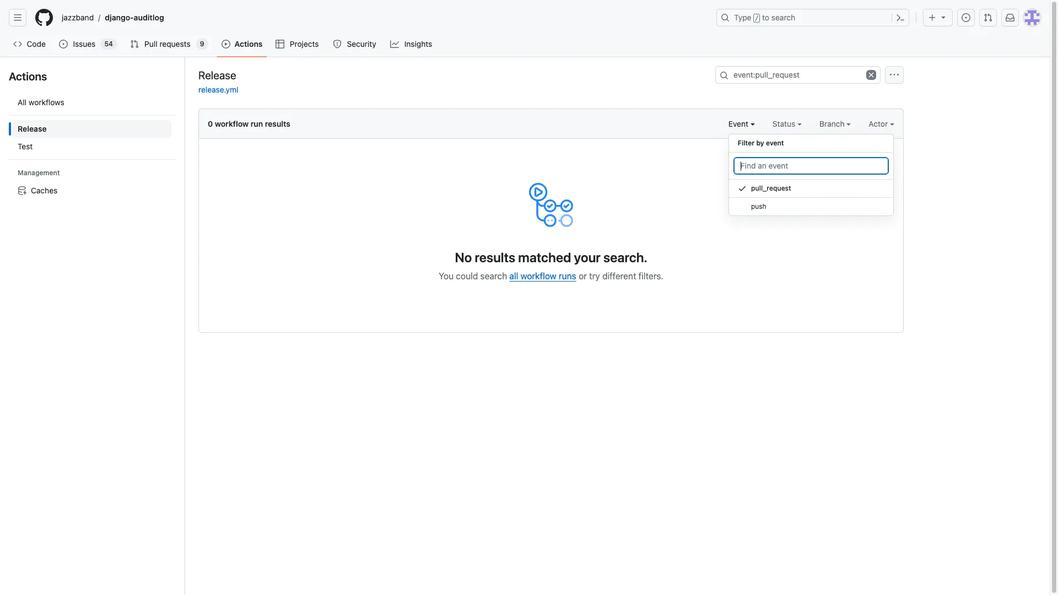 Task type: locate. For each thing, give the bounding box(es) containing it.
1 horizontal spatial release
[[199, 69, 236, 81]]

push link
[[730, 198, 894, 216]]

your
[[574, 250, 601, 265]]

/
[[98, 13, 101, 22], [755, 14, 759, 22]]

search
[[772, 13, 796, 22], [481, 271, 508, 281]]

matched
[[519, 250, 572, 265]]

0 vertical spatial results
[[265, 119, 291, 129]]

triangle down image
[[940, 13, 949, 22]]

54
[[104, 40, 113, 48]]

git pull request image
[[130, 40, 139, 49]]

status
[[773, 119, 798, 129]]

test link
[[13, 138, 172, 156]]

auditlog
[[134, 13, 164, 22]]

homepage image
[[35, 9, 53, 26]]

/ left "to"
[[755, 14, 759, 22]]

1 vertical spatial issue opened image
[[59, 40, 68, 49]]

search right "to"
[[772, 13, 796, 22]]

list containing jazzband
[[57, 9, 710, 26]]

0 horizontal spatial issue opened image
[[59, 40, 68, 49]]

issue opened image left git pull request image
[[962, 13, 971, 22]]

actions right play icon
[[235, 39, 263, 49]]

check image
[[738, 184, 747, 193]]

list
[[57, 9, 710, 26], [9, 89, 176, 204]]

notifications image
[[1007, 13, 1015, 22]]

workflow right 0
[[215, 119, 249, 129]]

table image
[[276, 40, 285, 49]]

0 vertical spatial search
[[772, 13, 796, 22]]

0
[[208, 119, 213, 129]]

issue opened image for git pull request image
[[962, 13, 971, 22]]

try
[[590, 271, 601, 281]]

0 horizontal spatial results
[[265, 119, 291, 129]]

1 horizontal spatial issue opened image
[[962, 13, 971, 22]]

1 vertical spatial search
[[481, 271, 508, 281]]

issue opened image
[[962, 13, 971, 22], [59, 40, 68, 49]]

jazzband link
[[57, 9, 98, 26]]

pull_request
[[752, 184, 792, 192]]

release up test
[[18, 124, 47, 133]]

issue opened image left issues
[[59, 40, 68, 49]]

workflow
[[215, 119, 249, 129], [521, 271, 557, 281]]

git pull request image
[[984, 13, 993, 22]]

0 vertical spatial list
[[57, 9, 710, 26]]

release inside filter workflows "element"
[[18, 124, 47, 133]]

plus image
[[929, 13, 938, 22]]

branch
[[820, 119, 847, 129]]

clear filters image
[[867, 70, 877, 80]]

menu containing filter by event
[[729, 130, 894, 225]]

code
[[27, 39, 46, 49]]

event button
[[729, 118, 755, 130]]

release
[[199, 69, 236, 81], [18, 124, 47, 133]]

/ inside type / to search
[[755, 14, 759, 22]]

actions
[[235, 39, 263, 49], [9, 70, 47, 83]]

1 horizontal spatial /
[[755, 14, 759, 22]]

event
[[729, 119, 751, 129]]

play image
[[222, 40, 230, 49]]

results
[[265, 119, 291, 129], [475, 250, 516, 265]]

/ inside jazzband / django-auditlog
[[98, 13, 101, 22]]

all workflow runs link
[[510, 271, 577, 281]]

all
[[18, 98, 27, 107]]

issue opened image for git pull request icon
[[59, 40, 68, 49]]

all workflows link
[[13, 94, 172, 111]]

projects link
[[272, 36, 324, 52]]

code image
[[13, 40, 22, 49]]

pull
[[145, 39, 158, 49]]

0 vertical spatial release
[[199, 69, 236, 81]]

no
[[455, 250, 472, 265]]

actions up all
[[9, 70, 47, 83]]

release up release.yml link
[[199, 69, 236, 81]]

1 vertical spatial workflow
[[521, 271, 557, 281]]

workflow down matched
[[521, 271, 557, 281]]

search left all
[[481, 271, 508, 281]]

github actions image
[[529, 183, 574, 227]]

0 horizontal spatial search
[[481, 271, 508, 281]]

search.
[[604, 250, 648, 265]]

0 horizontal spatial /
[[98, 13, 101, 22]]

1 horizontal spatial results
[[475, 250, 516, 265]]

1 vertical spatial list
[[9, 89, 176, 204]]

management
[[18, 169, 60, 177]]

0 horizontal spatial release
[[18, 124, 47, 133]]

filter
[[738, 139, 755, 147]]

1 vertical spatial actions
[[9, 70, 47, 83]]

graph image
[[391, 40, 399, 49]]

different
[[603, 271, 637, 281]]

show workflow options image
[[891, 71, 900, 79]]

menu
[[729, 130, 894, 225]]

0 vertical spatial issue opened image
[[962, 13, 971, 22]]

release link
[[13, 120, 172, 138]]

None search field
[[716, 66, 881, 84]]

django-auditlog link
[[101, 9, 169, 26]]

results up all
[[475, 250, 516, 265]]

all
[[510, 271, 519, 281]]

0 vertical spatial actions
[[235, 39, 263, 49]]

0 vertical spatial workflow
[[215, 119, 249, 129]]

/ left django-
[[98, 13, 101, 22]]

9
[[200, 40, 204, 48]]

1 vertical spatial release
[[18, 124, 47, 133]]

results right "run"
[[265, 119, 291, 129]]

or
[[579, 271, 587, 281]]

0 horizontal spatial actions
[[9, 70, 47, 83]]



Task type: describe. For each thing, give the bounding box(es) containing it.
type / to search
[[735, 13, 796, 22]]

1 vertical spatial results
[[475, 250, 516, 265]]

0 horizontal spatial workflow
[[215, 119, 249, 129]]

projects
[[290, 39, 319, 49]]

insights
[[405, 39, 433, 49]]

release.yml
[[199, 85, 239, 94]]

push
[[752, 202, 767, 211]]

to
[[763, 13, 770, 22]]

actions link
[[217, 36, 267, 52]]

pull_request link
[[730, 180, 894, 198]]

django-
[[105, 13, 134, 22]]

/ for type
[[755, 14, 759, 22]]

security
[[347, 39, 377, 49]]

event
[[767, 139, 785, 147]]

test
[[18, 142, 33, 151]]

code link
[[9, 36, 50, 52]]

search image
[[720, 71, 729, 80]]

jazzband
[[62, 13, 94, 22]]

filter workflows element
[[13, 120, 172, 156]]

0 workflow run results
[[208, 119, 291, 129]]

actor
[[869, 119, 891, 129]]

by
[[757, 139, 765, 147]]

workflows
[[29, 98, 64, 107]]

type
[[735, 13, 752, 22]]

caches
[[31, 186, 57, 195]]

requests
[[160, 39, 191, 49]]

Find an event text field
[[734, 157, 890, 175]]

could
[[456, 271, 478, 281]]

actor button
[[869, 118, 895, 130]]

1 horizontal spatial actions
[[235, 39, 263, 49]]

status button
[[773, 118, 802, 130]]

command palette image
[[897, 13, 906, 22]]

caches link
[[13, 182, 172, 200]]

jazzband / django-auditlog
[[62, 13, 164, 22]]

security link
[[329, 36, 382, 52]]

all workflows
[[18, 98, 64, 107]]

1 horizontal spatial search
[[772, 13, 796, 22]]

release.yml link
[[199, 85, 239, 94]]

run
[[251, 119, 263, 129]]

you could search all workflow runs or try different filters.
[[439, 271, 664, 281]]

filter by event
[[738, 139, 785, 147]]

list containing all workflows
[[9, 89, 176, 204]]

insights link
[[386, 36, 438, 52]]

issues
[[73, 39, 96, 49]]

runs
[[559, 271, 577, 281]]

you
[[439, 271, 454, 281]]

pull requests
[[145, 39, 191, 49]]

no results matched your search.
[[455, 250, 648, 265]]

/ for jazzband
[[98, 13, 101, 22]]

shield image
[[333, 40, 342, 49]]

filters.
[[639, 271, 664, 281]]

1 horizontal spatial workflow
[[521, 271, 557, 281]]



Task type: vqa. For each thing, say whether or not it's contained in the screenshot.
/ for Type
yes



